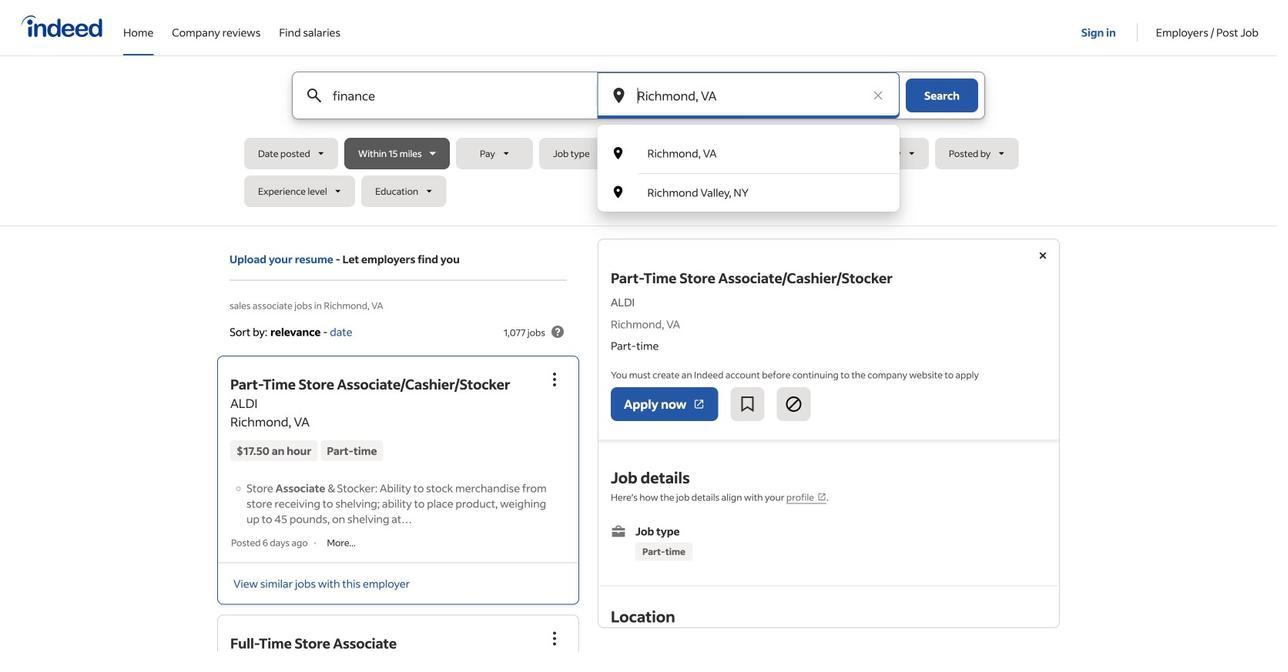 Task type: vqa. For each thing, say whether or not it's contained in the screenshot.
"Job actions for Journeyman Plumber is collapsed" icon on the left of page
no



Task type: describe. For each thing, give the bounding box(es) containing it.
close job details image
[[1034, 247, 1053, 265]]

apply now (opens in a new tab) image
[[693, 399, 706, 411]]

job actions for full-time store associate is collapsed image
[[546, 630, 564, 649]]

clear location input image
[[871, 88, 886, 103]]

search: Job title, keywords, or company text field
[[330, 72, 571, 119]]

job actions for part-time store associate/cashier/stocker is collapsed image
[[546, 371, 564, 389]]

search suggestions list box
[[598, 134, 900, 212]]



Task type: locate. For each thing, give the bounding box(es) containing it.
Edit location text field
[[635, 72, 863, 119]]

save this job image
[[739, 395, 757, 414]]

None search field
[[244, 72, 1034, 214]]

not interested image
[[785, 395, 803, 414]]

job preferences (opens in a new window) image
[[818, 493, 827, 502]]

help icon image
[[549, 323, 567, 341]]



